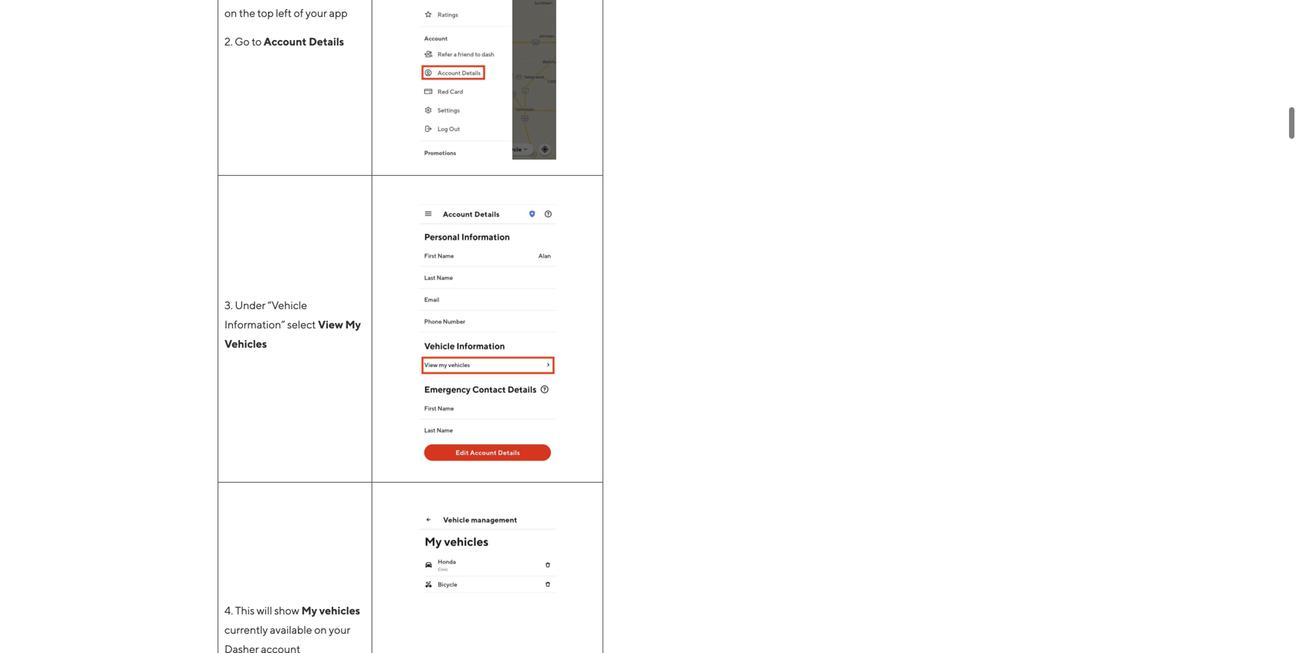 Task type: vqa. For each thing, say whether or not it's contained in the screenshot.
Tap Install
no



Task type: locate. For each thing, give the bounding box(es) containing it.
on down '1.'
[[225, 7, 237, 19]]

my right "show"
[[301, 605, 317, 617]]

2 horizontal spatial on
[[314, 624, 327, 637]]

icon
[[341, 0, 362, 0]]

0 vertical spatial my
[[345, 318, 361, 331]]

my right view
[[345, 318, 361, 331]]

1 vertical spatial the
[[239, 7, 255, 19]]

currently
[[225, 624, 268, 637]]

show
[[274, 605, 299, 617]]

details
[[309, 35, 344, 48]]

vehicles
[[319, 605, 360, 617]]

1 horizontal spatial your
[[329, 624, 350, 637]]

0 horizontal spatial the
[[239, 7, 255, 19]]

your inside the 1. tap on the hamburger icon on the top left of your app
[[306, 7, 327, 19]]

your
[[306, 7, 327, 19], [329, 624, 350, 637]]

the
[[267, 0, 283, 0], [239, 7, 255, 19]]

on up top
[[252, 0, 265, 0]]

on down vehicles
[[314, 624, 327, 637]]

4. this will show my vehicles currently available on your dasher account
[[225, 605, 360, 654]]

my inside my vehicles
[[345, 318, 361, 331]]

"vehicle
[[268, 299, 307, 312]]

0 horizontal spatial my
[[301, 605, 317, 617]]

dasher
[[225, 643, 259, 654]]

on
[[252, 0, 265, 0], [225, 7, 237, 19], [314, 624, 327, 637]]

my inside the 4. this will show my vehicles currently available on your dasher account
[[301, 605, 317, 617]]

your down hamburger at the top left
[[306, 7, 327, 19]]

my vehicles
[[225, 318, 361, 350]]

select
[[287, 318, 316, 331]]

1 vertical spatial my
[[301, 605, 317, 617]]

view
[[318, 318, 343, 331]]

0 vertical spatial your
[[306, 7, 327, 19]]

the down tap
[[239, 7, 255, 19]]

2 vertical spatial on
[[314, 624, 327, 637]]

1. tap on the hamburger icon on the top left of your app
[[225, 0, 362, 19]]

to
[[252, 35, 262, 48]]

1 horizontal spatial on
[[252, 0, 265, 0]]

0 horizontal spatial your
[[306, 7, 327, 19]]

1 horizontal spatial the
[[267, 0, 283, 0]]

under
[[235, 299, 266, 312]]

the up left
[[267, 0, 283, 0]]

my
[[345, 318, 361, 331], [301, 605, 317, 617]]

1 vertical spatial your
[[329, 624, 350, 637]]

1 horizontal spatial my
[[345, 318, 361, 331]]

1 vertical spatial on
[[225, 7, 237, 19]]

0 horizontal spatial on
[[225, 7, 237, 19]]

tap
[[233, 0, 250, 0]]

your down vehicles
[[329, 624, 350, 637]]

available
[[270, 624, 312, 637]]



Task type: describe. For each thing, give the bounding box(es) containing it.
hamburger
[[285, 0, 339, 0]]

3.
[[225, 299, 233, 312]]

will
[[257, 605, 272, 617]]

0 vertical spatial on
[[252, 0, 265, 0]]

4.
[[225, 605, 233, 617]]

app
[[329, 7, 348, 19]]

0 vertical spatial the
[[267, 0, 283, 0]]

information"
[[225, 318, 285, 331]]

go
[[235, 35, 250, 48]]

of
[[294, 7, 303, 19]]

top
[[257, 7, 274, 19]]

on inside the 4. this will show my vehicles currently available on your dasher account
[[314, 624, 327, 637]]

2.
[[225, 35, 233, 48]]

account
[[261, 643, 300, 654]]

left
[[276, 7, 292, 19]]

your inside the 4. this will show my vehicles currently available on your dasher account
[[329, 624, 350, 637]]

account
[[264, 35, 307, 48]]

vehicles
[[225, 338, 267, 350]]

3. under "vehicle information" select view
[[225, 299, 343, 331]]

this
[[235, 605, 255, 617]]

1.
[[225, 0, 231, 0]]

2. go to account details
[[225, 35, 344, 48]]



